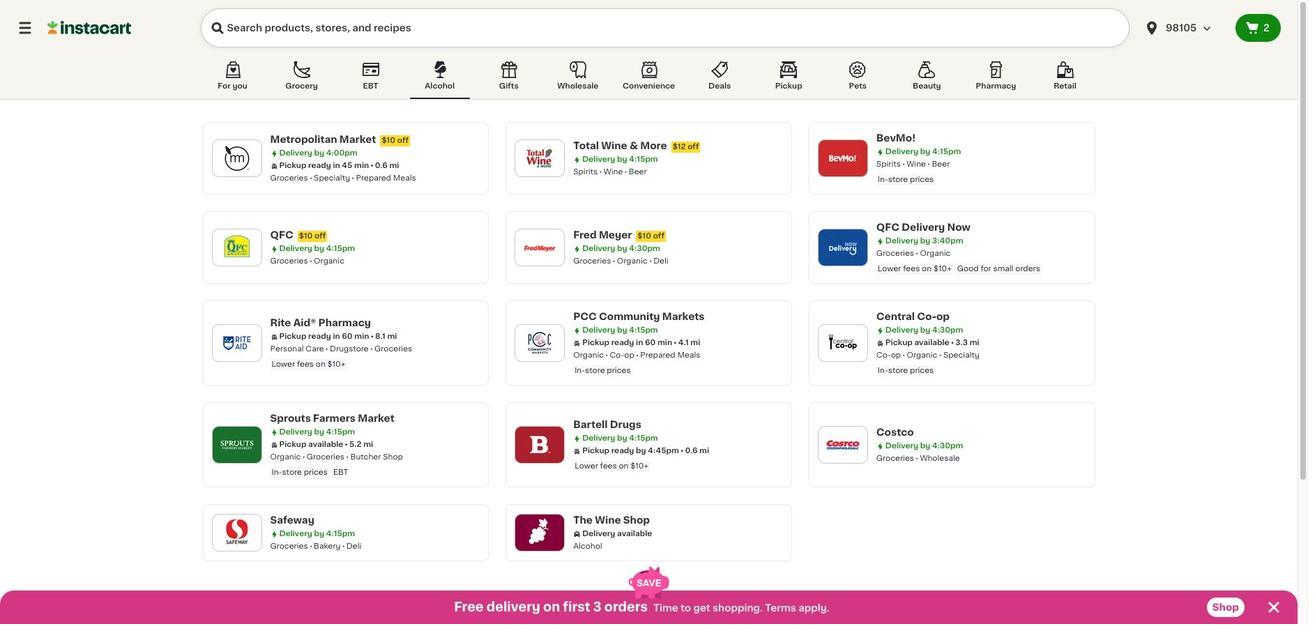 Task type: vqa. For each thing, say whether or not it's contained in the screenshot.
Convenience button
yes



Task type: describe. For each thing, give the bounding box(es) containing it.
60 for 8.1 mi
[[342, 333, 353, 340]]

off inside fred meyer $10 off
[[653, 232, 665, 240]]

metropolitan market logo image
[[219, 140, 255, 177]]

organic down delivery by 3:40pm
[[921, 250, 951, 257]]

aid®
[[294, 318, 316, 328]]

now
[[948, 223, 971, 232]]

ready for groceries
[[308, 162, 331, 170]]

organic down fred meyer $10 off
[[617, 257, 648, 265]]

wine left &
[[602, 141, 628, 151]]

mi right 45
[[390, 162, 399, 170]]

0 horizontal spatial shop
[[383, 453, 403, 461]]

pickup for central co-op logo
[[886, 339, 913, 347]]

alcohol inside button
[[425, 82, 455, 90]]

to
[[681, 603, 691, 613]]

groceries organic for 4:15pm
[[270, 257, 345, 265]]

rite aid® pharmacy
[[270, 318, 371, 328]]

drugs
[[610, 420, 642, 430]]

delivery by 4:15pm for bevmo!
[[886, 148, 962, 156]]

groceries up in-store prices ebt
[[307, 453, 345, 461]]

spirits for total wine & more logo
[[574, 168, 598, 176]]

the
[[574, 516, 593, 525]]

small
[[994, 265, 1014, 273]]

prices down organic groceries butcher shop
[[304, 469, 328, 476]]

pickup ready in 45 min
[[279, 162, 369, 170]]

bevmo!
[[877, 133, 916, 143]]

butcher
[[351, 453, 381, 461]]

farmers
[[313, 414, 356, 423]]

free
[[454, 601, 484, 614]]

1 vertical spatial meals
[[678, 352, 701, 359]]

prices up qfc delivery now
[[910, 176, 934, 183]]

prices down co-op organic specialty
[[910, 367, 934, 375]]

pickup ready in 60 min for 4.1 mi
[[583, 339, 673, 347]]

you
[[233, 82, 248, 90]]

pickup ready in 60 min for 8.1 mi
[[279, 333, 369, 340]]

first
[[563, 601, 591, 614]]

co-op organic specialty
[[877, 352, 980, 359]]

beer for total wine & more logo
[[629, 168, 647, 176]]

in-store prices down bevmo!
[[878, 176, 934, 183]]

groceries specialty prepared meals
[[270, 174, 416, 182]]

by for total wine & more logo
[[617, 156, 628, 163]]

by for 'sprouts farmers market logo'
[[314, 428, 324, 436]]

wine down 'total wine & more $12 off'
[[604, 168, 623, 176]]

delivery by 4:15pm for pcc community markets
[[583, 327, 658, 334]]

8.1
[[375, 333, 386, 340]]

on down care
[[316, 361, 326, 368]]

organic down qfc $10 off
[[314, 257, 345, 265]]

pickup button
[[759, 59, 819, 99]]

pcc community markets logo image
[[522, 325, 558, 361]]

by for bevmo! logo
[[921, 148, 931, 156]]

on down pickup ready by 4:45pm
[[619, 463, 629, 470]]

5.2 mi
[[349, 441, 373, 449]]

pickup for bartell drugs logo
[[583, 447, 610, 455]]

gifts button
[[479, 59, 539, 99]]

pickup ready by 4:45pm
[[583, 447, 679, 455]]

8.1 mi
[[375, 333, 397, 340]]

delivery by 4:15pm down &
[[583, 156, 658, 163]]

deals
[[709, 82, 731, 90]]

instacart image
[[47, 20, 131, 36]]

on left first
[[543, 601, 560, 614]]

groceries down qfc $10 off
[[270, 257, 308, 265]]

in- down bevmo!
[[878, 176, 889, 183]]

lower fees on $10+ good for small orders
[[878, 265, 1041, 273]]

fred
[[574, 230, 597, 240]]

by for pcc community markets logo
[[617, 327, 628, 334]]

delivery for total wine & more logo
[[583, 156, 616, 163]]

wholesale inside button
[[558, 82, 599, 90]]

delivery for metropolitan market logo
[[279, 149, 312, 157]]

&
[[630, 141, 638, 151]]

terms
[[766, 603, 797, 613]]

central
[[877, 312, 915, 322]]

pickup up personal
[[279, 333, 307, 340]]

4:15pm for sprouts farmers market
[[326, 428, 355, 436]]

0 horizontal spatial specialty
[[314, 174, 350, 182]]

bartell
[[574, 420, 608, 430]]

wholesale button
[[548, 59, 608, 99]]

free delivery on first 3 orders time to get shopping. terms apply.
[[454, 601, 830, 614]]

costco
[[877, 428, 914, 437]]

for
[[218, 82, 231, 90]]

2 button
[[1236, 14, 1282, 42]]

op for organic
[[625, 352, 635, 359]]

pickup for metropolitan market logo
[[279, 162, 307, 170]]

0 vertical spatial $10+
[[934, 265, 952, 273]]

1 vertical spatial market
[[358, 414, 395, 423]]

qfc for qfc delivery now
[[877, 223, 900, 232]]

mi for sprouts farmers market
[[364, 441, 373, 449]]

4:15pm for pcc community markets
[[629, 327, 658, 334]]

delivery by 4:00pm
[[279, 149, 358, 157]]

total wine & more $12 off
[[574, 141, 699, 151]]

mi for central co-op
[[970, 339, 980, 347]]

spirits for bevmo! logo
[[877, 160, 901, 168]]

good
[[958, 265, 979, 273]]

delivery up delivery by 3:40pm
[[902, 223, 946, 232]]

store down organic groceries butcher shop
[[282, 469, 302, 476]]

5.2
[[349, 441, 362, 449]]

personal care drugstore groceries
[[270, 345, 413, 353]]

qfc delivery now
[[877, 223, 971, 232]]

qfc $10 off
[[270, 230, 326, 240]]

the wine shop
[[574, 516, 650, 525]]

in- down pcc
[[575, 367, 585, 375]]

45
[[342, 162, 353, 170]]

convenience button
[[617, 59, 681, 99]]

shop button
[[1207, 598, 1245, 617]]

delivery by 4:15pm down qfc $10 off
[[279, 245, 355, 253]]

groceries down fred
[[574, 257, 611, 265]]

qfc for qfc $10 off
[[270, 230, 293, 240]]

0 horizontal spatial prepared
[[356, 174, 391, 182]]

fred meyer $10 off
[[574, 230, 665, 240]]

metropolitan
[[270, 135, 337, 144]]

in-store prices for central co-op
[[878, 367, 934, 375]]

available for co-
[[915, 339, 950, 347]]

by for 'fred meyer logo'
[[617, 245, 628, 253]]

bevmo! logo image
[[825, 140, 861, 177]]

sprouts farmers market logo image
[[219, 427, 255, 463]]

community
[[599, 312, 660, 322]]

delivery for 'fred meyer logo'
[[583, 245, 616, 253]]

organic down pcc
[[574, 352, 604, 359]]

safeway logo image
[[219, 515, 255, 551]]

1 vertical spatial prepared
[[641, 352, 676, 359]]

bartell drugs logo image
[[522, 427, 558, 463]]

shopping.
[[713, 603, 763, 613]]

delivery for 'sprouts farmers market logo'
[[279, 428, 312, 436]]

1 horizontal spatial op
[[891, 352, 901, 359]]

bartell drugs
[[574, 420, 642, 430]]

4:15pm for safeway
[[326, 530, 355, 538]]

meyer
[[599, 230, 632, 240]]

by for qfc delivery now logo
[[921, 237, 931, 245]]

markets
[[663, 312, 705, 322]]

ready up care
[[308, 333, 331, 340]]

lower for rite aid® pharmacy
[[272, 361, 295, 368]]

fees for rite aid® pharmacy
[[297, 361, 314, 368]]

delivery by 4:15pm for safeway
[[279, 530, 355, 538]]

3.3 mi
[[956, 339, 980, 347]]

delivery available
[[583, 530, 652, 538]]

prices down "organic co-op prepared meals"
[[607, 367, 631, 375]]

costco logo image
[[825, 427, 861, 463]]

by left 4:45pm
[[636, 447, 646, 455]]

convenience
[[623, 82, 675, 90]]

spirits wine beer for bevmo! logo
[[877, 160, 950, 168]]

4:45pm
[[648, 447, 679, 455]]

available for farmers
[[308, 441, 343, 449]]

0.6 mi for pickup ready in 45 min
[[375, 162, 399, 170]]

delivery for qfc delivery now logo
[[886, 237, 919, 245]]

gifts
[[499, 82, 519, 90]]

deals button
[[690, 59, 750, 99]]

close image
[[1266, 599, 1283, 616]]

rite
[[270, 318, 291, 328]]

personal
[[270, 345, 304, 353]]

safeway
[[270, 516, 315, 525]]

4.1
[[679, 339, 689, 347]]

beauty
[[913, 82, 942, 90]]

min for 0.6 mi
[[354, 162, 369, 170]]

pcc community markets
[[574, 312, 705, 322]]

total
[[574, 141, 599, 151]]

pickup available for farmers
[[279, 441, 343, 449]]

sprouts farmers market
[[270, 414, 395, 423]]

2 vertical spatial available
[[617, 530, 652, 538]]

delivery by 3:40pm
[[886, 237, 964, 245]]

the wine shop logo image
[[522, 515, 558, 551]]

by for metropolitan market logo
[[314, 149, 324, 157]]

metropolitan market $10 off
[[270, 135, 409, 144]]

0 vertical spatial 4:30pm
[[629, 245, 661, 253]]

4:00pm
[[326, 149, 358, 157]]

get
[[694, 603, 711, 613]]

in-store prices for pcc community markets
[[575, 367, 631, 375]]

sprouts
[[270, 414, 311, 423]]

fees for bartell drugs
[[600, 463, 617, 470]]

groceries down pickup ready in 45 min
[[270, 174, 308, 182]]

delivery for the wine shop logo
[[583, 530, 616, 538]]

store down "organic co-op prepared meals"
[[585, 367, 605, 375]]

0 vertical spatial meals
[[393, 174, 416, 182]]

groceries bakery deli
[[270, 543, 362, 550]]

pickup inside button
[[776, 82, 803, 90]]

$10+ for rite aid® pharmacy
[[328, 361, 346, 368]]

fred meyer logo image
[[522, 230, 558, 266]]

min for 4.1 mi
[[658, 339, 673, 347]]

in for 8.1 mi
[[333, 333, 340, 340]]



Task type: locate. For each thing, give the bounding box(es) containing it.
0 vertical spatial available
[[915, 339, 950, 347]]

organic up in-store prices ebt
[[270, 453, 301, 461]]

alcohol
[[425, 82, 455, 90], [574, 543, 602, 550]]

0 vertical spatial pickup available
[[886, 339, 950, 347]]

$10 for fred meyer
[[638, 232, 652, 240]]

by for central co-op logo
[[921, 327, 931, 334]]

delivery down bevmo!
[[886, 148, 919, 156]]

1 vertical spatial 4:30pm
[[933, 327, 964, 334]]

0 vertical spatial fees
[[904, 265, 920, 273]]

3
[[594, 601, 602, 614]]

1 vertical spatial $10+
[[328, 361, 346, 368]]

delivery down fred
[[583, 245, 616, 253]]

bakery
[[314, 543, 341, 550]]

lower down personal
[[272, 361, 295, 368]]

more
[[641, 141, 667, 151]]

qfc logo image
[[219, 230, 255, 266]]

1 vertical spatial deli
[[347, 543, 362, 550]]

0.6 for pickup ready in 45 min
[[375, 162, 388, 170]]

in-store prices down co-op organic specialty
[[878, 367, 934, 375]]

0.6
[[375, 162, 388, 170], [685, 447, 698, 455]]

by up pickup ready in 45 min
[[314, 149, 324, 157]]

4:30pm for central co-op
[[933, 327, 964, 334]]

ready for lower fees on $10+
[[612, 447, 634, 455]]

mi for bartell drugs
[[700, 447, 710, 455]]

0 horizontal spatial orders
[[605, 601, 648, 614]]

delivery by 4:30pm up groceries organic deli
[[583, 245, 661, 253]]

spirits down bevmo!
[[877, 160, 901, 168]]

None search field
[[201, 8, 1130, 47]]

1 vertical spatial 0.6
[[685, 447, 698, 455]]

deli
[[654, 257, 669, 265], [347, 543, 362, 550]]

1 horizontal spatial alcohol
[[574, 543, 602, 550]]

ready down delivery by 4:00pm
[[308, 162, 331, 170]]

central co-op
[[877, 312, 950, 322]]

0 vertical spatial lower
[[878, 265, 902, 273]]

shop
[[383, 453, 403, 461], [624, 516, 650, 525], [1213, 603, 1240, 613]]

delivery down total
[[583, 156, 616, 163]]

1 horizontal spatial 0.6
[[685, 447, 698, 455]]

specialty
[[314, 174, 350, 182], [944, 352, 980, 359]]

groceries organic down delivery by 3:40pm
[[877, 250, 951, 257]]

organic down central co-op
[[907, 352, 938, 359]]

shop categories tab list
[[203, 59, 1096, 99]]

0 horizontal spatial op
[[625, 352, 635, 359]]

pcc
[[574, 312, 597, 322]]

deli right bakery at the left
[[347, 543, 362, 550]]

for you button
[[203, 59, 263, 99]]

ebt up metropolitan market $10 off
[[363, 82, 379, 90]]

pickup ready in 60 min up "organic co-op prepared meals"
[[583, 339, 673, 347]]

meals
[[393, 174, 416, 182], [678, 352, 701, 359]]

0 horizontal spatial pharmacy
[[318, 318, 371, 328]]

total wine & more logo image
[[522, 140, 558, 177]]

1 horizontal spatial pickup ready in 60 min
[[583, 339, 673, 347]]

ebt button
[[341, 59, 401, 99]]

shop inside button
[[1213, 603, 1240, 613]]

1 vertical spatial ebt
[[333, 469, 348, 476]]

in left 45
[[333, 162, 340, 170]]

2 vertical spatial fees
[[600, 463, 617, 470]]

pickup for 'sprouts farmers market logo'
[[279, 441, 307, 449]]

co-
[[918, 312, 937, 322], [610, 352, 625, 359], [877, 352, 891, 359]]

delivery for costco logo
[[886, 442, 919, 450]]

4:15pm for bartell drugs
[[629, 435, 658, 442]]

$10+ left the good
[[934, 265, 952, 273]]

0 vertical spatial shop
[[383, 453, 403, 461]]

1 horizontal spatial specialty
[[944, 352, 980, 359]]

delivery by 4:30pm
[[583, 245, 661, 253], [886, 327, 964, 334], [886, 442, 964, 450]]

in for 4.1 mi
[[636, 339, 643, 347]]

by for costco logo
[[921, 442, 931, 450]]

mi for pcc community markets
[[691, 339, 701, 347]]

$10+ for bartell drugs
[[631, 463, 649, 470]]

1 horizontal spatial lower fees on $10+
[[575, 463, 649, 470]]

0 vertical spatial lower fees on $10+
[[272, 361, 346, 368]]

0.6 mi right 4:45pm
[[685, 447, 710, 455]]

min
[[354, 162, 369, 170], [355, 333, 369, 340], [658, 339, 673, 347]]

1 vertical spatial fees
[[297, 361, 314, 368]]

groceries organic down qfc $10 off
[[270, 257, 345, 265]]

pharmacy button
[[967, 59, 1027, 99]]

market up 4:00pm
[[340, 135, 376, 144]]

0 horizontal spatial pickup available
[[279, 441, 343, 449]]

98105
[[1166, 23, 1197, 33]]

delivery down costco
[[886, 442, 919, 450]]

prepared
[[356, 174, 391, 182], [641, 352, 676, 359]]

mi right 3.3 on the bottom right of page
[[970, 339, 980, 347]]

1 horizontal spatial shop
[[624, 516, 650, 525]]

3:40pm
[[933, 237, 964, 245]]

beauty button
[[897, 59, 957, 99]]

wine
[[602, 141, 628, 151], [907, 160, 926, 168], [604, 168, 623, 176], [595, 516, 621, 525]]

by up groceries bakery deli
[[314, 530, 324, 538]]

lower fees on $10+ down care
[[272, 361, 346, 368]]

0 vertical spatial pharmacy
[[976, 82, 1017, 90]]

co- for organic
[[610, 352, 625, 359]]

by down qfc delivery now
[[921, 237, 931, 245]]

off right meyer
[[653, 232, 665, 240]]

0.6 mi
[[375, 162, 399, 170], [685, 447, 710, 455]]

by up groceries organic deli
[[617, 245, 628, 253]]

deli down fred meyer $10 off
[[654, 257, 669, 265]]

beer
[[932, 160, 950, 168], [629, 168, 647, 176]]

1 vertical spatial delivery by 4:30pm
[[886, 327, 964, 334]]

pets button
[[828, 59, 888, 99]]

for
[[981, 265, 992, 273]]

by for bartell drugs logo
[[617, 435, 628, 442]]

98105 button
[[1136, 8, 1236, 47]]

3.3
[[956, 339, 968, 347]]

store down co-op organic specialty
[[889, 367, 909, 375]]

1 horizontal spatial 0.6 mi
[[685, 447, 710, 455]]

deli for groceries organic deli
[[654, 257, 669, 265]]

0.6 mi right 45
[[375, 162, 399, 170]]

delivery by 4:15pm down bevmo!
[[886, 148, 962, 156]]

2 horizontal spatial $10
[[638, 232, 652, 240]]

ebt
[[363, 82, 379, 90], [333, 469, 348, 476]]

0 vertical spatial 0.6
[[375, 162, 388, 170]]

groceries organic for 3:40pm
[[877, 250, 951, 257]]

beer up qfc delivery now
[[932, 160, 950, 168]]

4:30pm for costco
[[933, 442, 964, 450]]

groceries organic
[[877, 250, 951, 257], [270, 257, 345, 265]]

for you
[[218, 82, 248, 90]]

delivery
[[487, 601, 541, 614]]

in
[[333, 162, 340, 170], [333, 333, 340, 340], [636, 339, 643, 347]]

retail button
[[1036, 59, 1096, 99]]

delivery by 4:30pm up groceries wholesale
[[886, 442, 964, 450]]

$10 inside metropolitan market $10 off
[[382, 137, 396, 144]]

$10 inside fred meyer $10 off
[[638, 232, 652, 240]]

Search field
[[201, 8, 1130, 47]]

organic
[[921, 250, 951, 257], [314, 257, 345, 265], [617, 257, 648, 265], [574, 352, 604, 359], [907, 352, 938, 359], [270, 453, 301, 461]]

care
[[306, 345, 324, 353]]

ebt inside button
[[363, 82, 379, 90]]

60
[[342, 333, 353, 340], [645, 339, 656, 347]]

1 horizontal spatial 60
[[645, 339, 656, 347]]

in- down co-op organic specialty
[[878, 367, 889, 375]]

0 vertical spatial 0.6 mi
[[375, 162, 399, 170]]

ready for organic
[[612, 339, 634, 347]]

delivery by 4:30pm for costco
[[886, 442, 964, 450]]

1 vertical spatial available
[[308, 441, 343, 449]]

1 horizontal spatial fees
[[600, 463, 617, 470]]

specialty down 3.3 on the bottom right of page
[[944, 352, 980, 359]]

in- up safeway
[[272, 469, 282, 476]]

grocery
[[286, 82, 318, 90]]

1 horizontal spatial beer
[[932, 160, 950, 168]]

qfc right 'qfc logo'
[[270, 230, 293, 240]]

1 horizontal spatial deli
[[654, 257, 669, 265]]

0 vertical spatial market
[[340, 135, 376, 144]]

1 horizontal spatial groceries organic
[[877, 250, 951, 257]]

0 horizontal spatial lower fees on $10+
[[272, 361, 346, 368]]

min left 4.1
[[658, 339, 673, 347]]

pharmacy inside button
[[976, 82, 1017, 90]]

delivery down qfc delivery now
[[886, 237, 919, 245]]

off inside qfc $10 off
[[315, 232, 326, 240]]

off down the ebt button
[[397, 137, 409, 144]]

orders right small
[[1016, 265, 1041, 273]]

2 vertical spatial delivery by 4:30pm
[[886, 442, 964, 450]]

1 vertical spatial specialty
[[944, 352, 980, 359]]

2 vertical spatial 4:30pm
[[933, 442, 964, 450]]

fees down care
[[297, 361, 314, 368]]

pickup ready in 60 min
[[279, 333, 369, 340], [583, 339, 673, 347]]

by for 'qfc logo'
[[314, 245, 324, 253]]

1 horizontal spatial spirits wine beer
[[877, 160, 950, 168]]

delivery by 4:15pm for sprouts farmers market
[[279, 428, 355, 436]]

op down central
[[891, 352, 901, 359]]

co- right central
[[918, 312, 937, 322]]

pickup down the sprouts
[[279, 441, 307, 449]]

ready
[[308, 162, 331, 170], [308, 333, 331, 340], [612, 339, 634, 347], [612, 447, 634, 455]]

off inside 'total wine & more $12 off'
[[688, 143, 699, 151]]

0 vertical spatial alcohol
[[425, 82, 455, 90]]

in-store prices ebt
[[272, 469, 348, 476]]

shop up delivery available on the bottom left of the page
[[624, 516, 650, 525]]

save image
[[629, 567, 670, 599]]

0 vertical spatial ebt
[[363, 82, 379, 90]]

0 horizontal spatial meals
[[393, 174, 416, 182]]

delivery for 'qfc logo'
[[279, 245, 312, 253]]

co- down central
[[877, 352, 891, 359]]

0 horizontal spatial available
[[308, 441, 343, 449]]

co- down community
[[610, 352, 625, 359]]

4.1 mi
[[679, 339, 701, 347]]

groceries down safeway
[[270, 543, 308, 550]]

spirits wine beer down bevmo!
[[877, 160, 950, 168]]

in for 0.6 mi
[[333, 162, 340, 170]]

mi right 8.1
[[388, 333, 397, 340]]

prepared down 4:00pm
[[356, 174, 391, 182]]

beer for bevmo! logo
[[932, 160, 950, 168]]

delivery by 4:30pm for central co-op
[[886, 327, 964, 334]]

1 vertical spatial wholesale
[[921, 455, 960, 463]]

lower down bartell
[[575, 463, 598, 470]]

4:30pm
[[629, 245, 661, 253], [933, 327, 964, 334], [933, 442, 964, 450]]

off down groceries specialty prepared meals
[[315, 232, 326, 240]]

0 vertical spatial specialty
[[314, 174, 350, 182]]

1 horizontal spatial available
[[617, 530, 652, 538]]

mi
[[390, 162, 399, 170], [388, 333, 397, 340], [691, 339, 701, 347], [970, 339, 980, 347], [364, 441, 373, 449], [700, 447, 710, 455]]

groceries wholesale
[[877, 455, 960, 463]]

min for 8.1 mi
[[355, 333, 369, 340]]

mi right 4.1
[[691, 339, 701, 347]]

pickup down metropolitan
[[279, 162, 307, 170]]

mi up the butcher
[[364, 441, 373, 449]]

$10+ down personal care drugstore groceries
[[328, 361, 346, 368]]

0 horizontal spatial ebt
[[333, 469, 348, 476]]

2 horizontal spatial available
[[915, 339, 950, 347]]

pickup available for co-
[[886, 339, 950, 347]]

4:15pm for bevmo!
[[933, 148, 962, 156]]

$10 for metropolitan market
[[382, 137, 396, 144]]

deli for groceries bakery deli
[[347, 543, 362, 550]]

98105 button
[[1144, 8, 1228, 47]]

apply.
[[799, 603, 830, 613]]

0 horizontal spatial wholesale
[[558, 82, 599, 90]]

0 horizontal spatial spirits
[[574, 168, 598, 176]]

0.6 mi for pickup ready by 4:45pm
[[685, 447, 710, 455]]

2 vertical spatial lower
[[575, 463, 598, 470]]

1 horizontal spatial $10+
[[631, 463, 649, 470]]

0.6 for pickup ready by 4:45pm
[[685, 447, 698, 455]]

1 horizontal spatial wholesale
[[921, 455, 960, 463]]

spirits wine beer down &
[[574, 168, 647, 176]]

by down beauty
[[921, 148, 931, 156]]

0 horizontal spatial 60
[[342, 333, 353, 340]]

delivery
[[886, 148, 919, 156], [279, 149, 312, 157], [583, 156, 616, 163], [902, 223, 946, 232], [886, 237, 919, 245], [279, 245, 312, 253], [583, 245, 616, 253], [583, 327, 616, 334], [886, 327, 919, 334], [279, 428, 312, 436], [583, 435, 616, 442], [886, 442, 919, 450], [279, 530, 312, 538], [583, 530, 616, 538]]

groceries down costco
[[877, 455, 915, 463]]

pickup down bartell
[[583, 447, 610, 455]]

co- for central
[[918, 312, 937, 322]]

grocery button
[[272, 59, 332, 99]]

store down bevmo!
[[889, 176, 909, 183]]

wine down bevmo!
[[907, 160, 926, 168]]

organic groceries butcher shop
[[270, 453, 403, 461]]

0 horizontal spatial lower
[[272, 361, 295, 368]]

qfc delivery now logo image
[[825, 230, 861, 266]]

pickup for pcc community markets logo
[[583, 339, 610, 347]]

0 horizontal spatial spirits wine beer
[[574, 168, 647, 176]]

off inside metropolitan market $10 off
[[397, 137, 409, 144]]

2 horizontal spatial shop
[[1213, 603, 1240, 613]]

1 vertical spatial alcohol
[[574, 543, 602, 550]]

1 horizontal spatial qfc
[[877, 223, 900, 232]]

0 horizontal spatial pickup ready in 60 min
[[279, 333, 369, 340]]

fees
[[904, 265, 920, 273], [297, 361, 314, 368], [600, 463, 617, 470]]

0 vertical spatial deli
[[654, 257, 669, 265]]

$10 inside qfc $10 off
[[299, 232, 313, 240]]

store
[[889, 176, 909, 183], [585, 367, 605, 375], [889, 367, 909, 375], [282, 469, 302, 476]]

on down delivery by 3:40pm
[[922, 265, 932, 273]]

lower fees on $10+ for aid®
[[272, 361, 346, 368]]

1 horizontal spatial prepared
[[641, 352, 676, 359]]

groceries down 8.1 mi
[[375, 345, 413, 353]]

orders
[[1016, 265, 1041, 273], [605, 601, 648, 614]]

0 horizontal spatial alcohol
[[425, 82, 455, 90]]

lower fees on $10+ for drugs
[[575, 463, 649, 470]]

4:30pm up groceries organic deli
[[629, 245, 661, 253]]

pickup right the deals
[[776, 82, 803, 90]]

rite aid® pharmacy logo image
[[219, 325, 255, 361]]

spirits
[[877, 160, 901, 168], [574, 168, 598, 176]]

pharmacy
[[976, 82, 1017, 90], [318, 318, 371, 328]]

available
[[915, 339, 950, 347], [308, 441, 343, 449], [617, 530, 652, 538]]

op for central
[[937, 312, 950, 322]]

4:30pm up groceries wholesale
[[933, 442, 964, 450]]

pickup down pcc
[[583, 339, 610, 347]]

lower fees on $10+
[[272, 361, 346, 368], [575, 463, 649, 470]]

by down qfc $10 off
[[314, 245, 324, 253]]

market up 5.2 mi
[[358, 414, 395, 423]]

1 horizontal spatial lower
[[575, 463, 598, 470]]

$10+
[[934, 265, 952, 273], [328, 361, 346, 368], [631, 463, 649, 470]]

shop left close image
[[1213, 603, 1240, 613]]

1 horizontal spatial $10
[[382, 137, 396, 144]]

0 horizontal spatial groceries organic
[[270, 257, 345, 265]]

2
[[1264, 23, 1270, 33]]

2 horizontal spatial fees
[[904, 265, 920, 273]]

60 for 4.1 mi
[[645, 339, 656, 347]]

1 vertical spatial pickup available
[[279, 441, 343, 449]]

lower for bartell drugs
[[575, 463, 598, 470]]

drugstore
[[330, 345, 369, 353]]

pickup available up in-store prices ebt
[[279, 441, 343, 449]]

spirits wine beer for total wine & more logo
[[574, 168, 647, 176]]

1 horizontal spatial orders
[[1016, 265, 1041, 273]]

market
[[340, 135, 376, 144], [358, 414, 395, 423]]

0 vertical spatial prepared
[[356, 174, 391, 182]]

delivery for bevmo! logo
[[886, 148, 919, 156]]

60 up drugstore
[[342, 333, 353, 340]]

off right $12
[[688, 143, 699, 151]]

2 horizontal spatial op
[[937, 312, 950, 322]]

2 vertical spatial $10+
[[631, 463, 649, 470]]

ebt down organic groceries butcher shop
[[333, 469, 348, 476]]

alcohol left gifts
[[425, 82, 455, 90]]

in-store prices down "organic co-op prepared meals"
[[575, 367, 631, 375]]

1 horizontal spatial pharmacy
[[976, 82, 1017, 90]]

alcohol button
[[410, 59, 470, 99]]

delivery for 'safeway logo'
[[279, 530, 312, 538]]

delivery for central co-op logo
[[886, 327, 919, 334]]

delivery down metropolitan
[[279, 149, 312, 157]]

organic co-op prepared meals
[[574, 352, 701, 359]]

1 horizontal spatial pickup available
[[886, 339, 950, 347]]

by for 'safeway logo'
[[314, 530, 324, 538]]

0 vertical spatial delivery by 4:30pm
[[583, 245, 661, 253]]

off
[[397, 137, 409, 144], [688, 143, 699, 151], [315, 232, 326, 240], [653, 232, 665, 240]]

1 vertical spatial orders
[[605, 601, 648, 614]]

delivery for bartell drugs logo
[[583, 435, 616, 442]]

0 horizontal spatial fees
[[297, 361, 314, 368]]

$12
[[673, 143, 686, 151]]

central co-op logo image
[[825, 325, 861, 361]]

available up co-op organic specialty
[[915, 339, 950, 347]]

by down sprouts farmers market
[[314, 428, 324, 436]]

ready up "organic co-op prepared meals"
[[612, 339, 634, 347]]

0 horizontal spatial deli
[[347, 543, 362, 550]]

1 vertical spatial lower
[[272, 361, 295, 368]]

1 horizontal spatial co-
[[877, 352, 891, 359]]

2 horizontal spatial lower
[[878, 265, 902, 273]]

delivery for pcc community markets logo
[[583, 327, 616, 334]]

1 vertical spatial 0.6 mi
[[685, 447, 710, 455]]

0 horizontal spatial 0.6 mi
[[375, 162, 399, 170]]

by up groceries wholesale
[[921, 442, 931, 450]]

retail
[[1054, 82, 1077, 90]]

4:30pm up 3.3 on the bottom right of page
[[933, 327, 964, 334]]

0 horizontal spatial $10
[[299, 232, 313, 240]]

0 horizontal spatial 0.6
[[375, 162, 388, 170]]

0 horizontal spatial co-
[[610, 352, 625, 359]]

wine up delivery available on the bottom left of the page
[[595, 516, 621, 525]]

time
[[654, 603, 679, 613]]

groceries organic deli
[[574, 257, 669, 265]]

delivery by 4:15pm for bartell drugs
[[583, 435, 658, 442]]

groceries down delivery by 3:40pm
[[877, 250, 915, 257]]

0 vertical spatial wholesale
[[558, 82, 599, 90]]

delivery by 4:15pm up groceries bakery deli
[[279, 530, 355, 538]]



